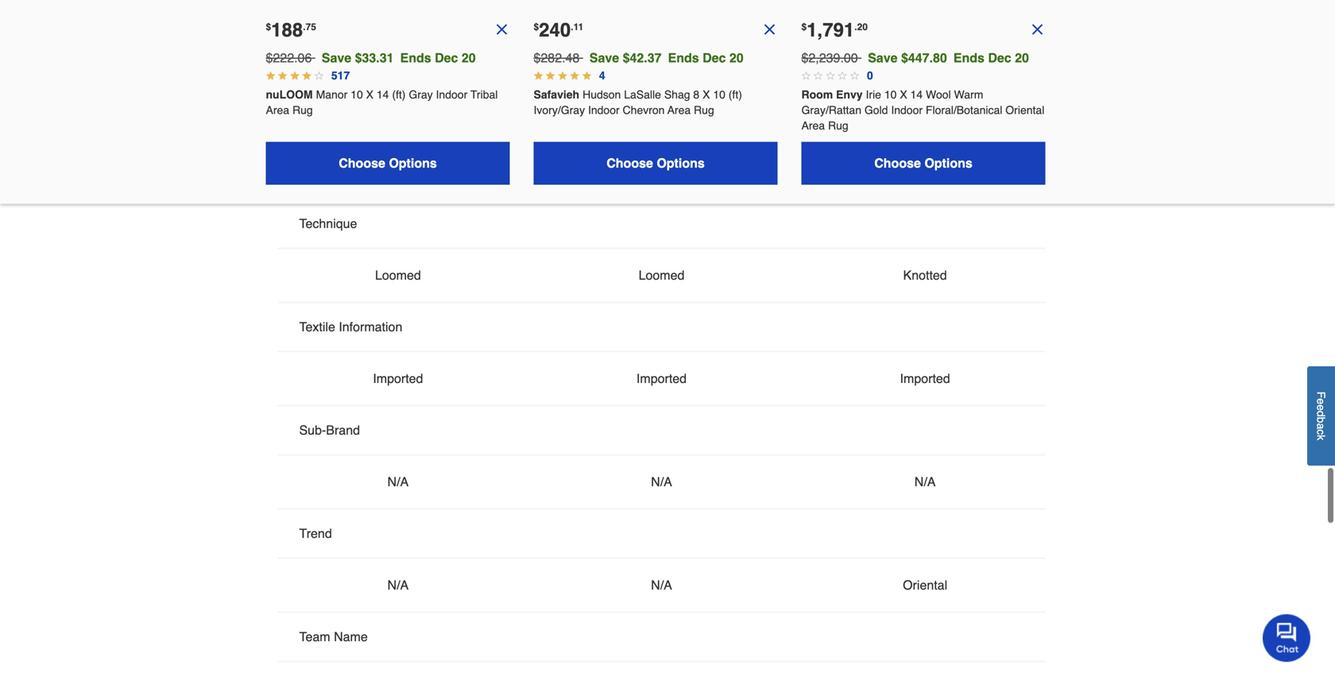Task type: describe. For each thing, give the bounding box(es) containing it.
sub-brand
[[299, 423, 360, 438]]

safavieh
[[534, 88, 579, 101]]

choose options for 3rd "choose options" button from left
[[874, 156, 973, 170]]

dec for 188
[[435, 50, 458, 65]]

11
[[574, 21, 584, 33]]

0 out of 5 stars image for 2nd 0 out of 5 stars element from left
[[814, 71, 823, 80]]

dec for 1,791
[[988, 50, 1012, 65]]

5 4 out of 5 stars element from the left
[[314, 71, 324, 80]]

dec for 240
[[703, 50, 726, 65]]

save $447.80 ends dec 20
[[868, 50, 1029, 65]]

2 loomed from the left
[[639, 268, 685, 283]]

. for 1,791
[[855, 21, 857, 33]]

5 0 out of 5 stars element from the left
[[850, 71, 859, 80]]

choose for 3rd "choose options" button from left
[[874, 156, 921, 170]]

20 for 188
[[462, 50, 476, 65]]

14 for wool
[[910, 88, 923, 101]]

k
[[1315, 435, 1328, 441]]

3 5 out of 5 stars element from the left
[[558, 71, 567, 80]]

x inside hudson lasalle shag 8 x 10 (ft) ivory/gray indoor chevron area rug
[[703, 88, 710, 101]]

hudson
[[583, 88, 621, 101]]

1 5 out of 5 stars image from the left
[[534, 71, 543, 80]]

2 5 out of 5 stars image from the left
[[570, 71, 579, 80]]

team name
[[299, 630, 368, 644]]

2 options from the left
[[657, 156, 705, 170]]

2 0 out of 5 stars element from the left
[[814, 71, 823, 80]]

4 out of 5 stars image for 3rd 4 out of 5 stars element from the left
[[290, 71, 300, 80]]

$2,239.00
[[802, 50, 858, 65]]

irie
[[866, 88, 881, 101]]

transitional
[[365, 165, 431, 179]]

area inside manor 10 x 14 (ft) gray indoor tribal area rug
[[266, 104, 289, 117]]

$447.80
[[901, 50, 947, 65]]

4 0 out of 5 stars element from the left
[[838, 71, 847, 80]]

20 for 1,791
[[1015, 50, 1029, 65]]

technique
[[299, 216, 357, 231]]

b
[[1315, 417, 1328, 423]]

oriental inside irie 10 x 14 wool warm gray/rattan gold indoor floral/botanical oriental area rug
[[1006, 104, 1045, 117]]

indoor inside manor 10 x 14 (ft) gray indoor tribal area rug
[[436, 88, 468, 101]]

no image for 188
[[494, 22, 510, 37]]

14 for (ft)
[[377, 88, 389, 101]]

1 choose options button from the left
[[266, 142, 510, 185]]

rug inside manor 10 x 14 (ft) gray indoor tribal area rug
[[292, 104, 313, 117]]

$ for 1,791
[[802, 21, 807, 33]]

no image
[[1030, 22, 1046, 37]]

2 5 out of 5 stars element from the left
[[546, 71, 555, 80]]

5 out of 5 stars image for third 5 out of 5 stars 'element' from the left
[[558, 71, 567, 80]]

0 horizontal spatial oriental
[[903, 578, 948, 593]]

textile information
[[299, 320, 402, 334]]

x for room envy
[[900, 88, 907, 101]]

choose options for second "choose options" button from the right
[[607, 156, 705, 170]]

$ for 188
[[266, 21, 271, 33]]

10 inside hudson lasalle shag 8 x 10 (ft) ivory/gray indoor chevron area rug
[[713, 88, 726, 101]]

save for 240
[[590, 50, 619, 65]]

517
[[331, 69, 350, 82]]

c
[[1315, 430, 1328, 435]]

gray
[[409, 88, 433, 101]]

a
[[1315, 423, 1328, 430]]

save for 188
[[322, 50, 351, 65]]

1 e from the top
[[1315, 399, 1328, 405]]

4 out of 5 stars image for first 4 out of 5 stars element from left
[[266, 71, 275, 80]]

gold
[[865, 104, 888, 117]]

(ft) inside hudson lasalle shag 8 x 10 (ft) ivory/gray indoor chevron area rug
[[729, 88, 742, 101]]

4 5 out of 5 stars element from the left
[[570, 71, 579, 80]]

gray/rattan
[[802, 104, 862, 117]]

$33.31
[[355, 50, 394, 65]]

trend
[[299, 526, 332, 541]]

lasalle
[[624, 88, 661, 101]]

information
[[339, 320, 402, 334]]

ivory/gray
[[534, 104, 585, 117]]

1 yes image from the left
[[392, 61, 404, 74]]

2 imported from the left
[[637, 371, 687, 386]]

1 horizontal spatial no image
[[655, 61, 668, 74]]

team
[[299, 630, 330, 644]]

4 4 out of 5 stars element from the left
[[302, 71, 312, 80]]

$ 240 . 11
[[534, 19, 584, 41]]

1 5 out of 5 stars element from the left
[[534, 71, 543, 80]]



Task type: vqa. For each thing, say whether or not it's contained in the screenshot.
Add in 2,848 list item
no



Task type: locate. For each thing, give the bounding box(es) containing it.
rug
[[292, 104, 313, 117], [694, 104, 714, 117], [828, 119, 849, 132]]

0
[[867, 69, 873, 82]]

choose down manor 10 x 14 (ft) gray indoor tribal area rug at the top
[[339, 156, 385, 170]]

2 horizontal spatial choose
[[874, 156, 921, 170]]

save $42.37 ends dec 20
[[590, 50, 744, 65]]

3 4 out of 5 stars element from the left
[[290, 71, 300, 80]]

10 for room envy
[[885, 88, 897, 101]]

0 out of 5 stars image up envy
[[838, 71, 847, 80]]

2 . from the left
[[571, 21, 574, 33]]

no image
[[494, 22, 510, 37], [762, 22, 778, 37], [655, 61, 668, 74]]

options down floral/botanical
[[925, 156, 973, 170]]

2 choose options button from the left
[[534, 142, 778, 185]]

1 horizontal spatial yes image
[[919, 61, 932, 74]]

loomed
[[375, 268, 421, 283], [639, 268, 685, 283]]

1,791
[[807, 19, 855, 41]]

0 out of 5 stars image for 5th 0 out of 5 stars element from the right
[[802, 71, 811, 80]]

0 horizontal spatial choose
[[339, 156, 385, 170]]

0 horizontal spatial area
[[266, 104, 289, 117]]

2 horizontal spatial area
[[802, 119, 825, 132]]

0 out of 5 stars image for 1st 0 out of 5 stars element from right
[[850, 71, 859, 80]]

0 out of 5 stars image up room
[[814, 71, 823, 80]]

1 horizontal spatial 5 out of 5 stars image
[[558, 71, 567, 80]]

4
[[599, 69, 605, 82]]

1 loomed from the left
[[375, 268, 421, 283]]

$ 1,791 . 20
[[802, 19, 868, 41]]

2 10 from the left
[[713, 88, 726, 101]]

3 4 out of 5 stars image from the left
[[290, 71, 300, 80]]

3 x from the left
[[900, 88, 907, 101]]

area down shag
[[668, 104, 691, 117]]

$ up "$282.48"
[[534, 21, 539, 33]]

yes image
[[392, 61, 404, 74], [919, 61, 932, 74]]

1 horizontal spatial 5 out of 5 stars image
[[570, 71, 579, 80]]

x right irie
[[900, 88, 907, 101]]

0 out of 5 stars image left 0
[[850, 71, 859, 80]]

14 inside irie 10 x 14 wool warm gray/rattan gold indoor floral/botanical oriental area rug
[[910, 88, 923, 101]]

2 horizontal spatial choose options
[[874, 156, 973, 170]]

1 horizontal spatial rug
[[694, 104, 714, 117]]

1 horizontal spatial 10
[[713, 88, 726, 101]]

1 choose from the left
[[339, 156, 385, 170]]

no image left 240
[[494, 22, 510, 37]]

indoor down the hudson
[[588, 104, 620, 117]]

dec up floral/botanical
[[988, 50, 1012, 65]]

2 horizontal spatial dec
[[988, 50, 1012, 65]]

10 right manor
[[351, 88, 363, 101]]

choose down gold
[[874, 156, 921, 170]]

x
[[366, 88, 374, 101], [703, 88, 710, 101], [900, 88, 907, 101]]

2 horizontal spatial 5 out of 5 stars image
[[582, 71, 592, 80]]

4 out of 5 stars image for first 4 out of 5 stars element from the right
[[314, 71, 324, 80]]

save up 4 at the top left of page
[[590, 50, 619, 65]]

yes image up manor 10 x 14 (ft) gray indoor tribal area rug at the top
[[392, 61, 404, 74]]

1 horizontal spatial save
[[590, 50, 619, 65]]

$ for 240
[[534, 21, 539, 33]]

chevron
[[623, 104, 665, 117]]

2 horizontal spatial options
[[925, 156, 973, 170]]

x right 8
[[703, 88, 710, 101]]

choose options button down chevron
[[534, 142, 778, 185]]

4 out of 5 stars image for second 4 out of 5 stars element from left
[[278, 71, 287, 80]]

. for 188
[[303, 21, 306, 33]]

1 4 out of 5 stars image from the left
[[266, 71, 275, 80]]

2 horizontal spatial $
[[802, 21, 807, 33]]

0 out of 5 stars element
[[802, 71, 811, 80], [814, 71, 823, 80], [826, 71, 835, 80], [838, 71, 847, 80], [850, 71, 859, 80]]

$42.37
[[623, 50, 662, 65]]

0 horizontal spatial 10
[[351, 88, 363, 101]]

2 choose options from the left
[[607, 156, 705, 170]]

$ inside $ 188 . 75
[[266, 21, 271, 33]]

f e e d b a c k
[[1315, 392, 1328, 441]]

1 horizontal spatial options
[[657, 156, 705, 170]]

0 horizontal spatial choose options button
[[266, 142, 510, 185]]

irie 10 x 14 wool warm gray/rattan gold indoor floral/botanical oriental area rug
[[802, 88, 1047, 132]]

1 . from the left
[[303, 21, 306, 33]]

1 5 out of 5 stars image from the left
[[546, 71, 555, 80]]

1 horizontal spatial choose options button
[[534, 142, 778, 185]]

2 0 out of 5 stars image from the left
[[838, 71, 847, 80]]

5 out of 5 stars image
[[546, 71, 555, 80], [558, 71, 567, 80], [582, 71, 592, 80]]

x down $33.31
[[366, 88, 374, 101]]

2 14 from the left
[[910, 88, 923, 101]]

240
[[539, 19, 571, 41]]

3 0 out of 5 stars image from the left
[[850, 71, 859, 80]]

0 horizontal spatial x
[[366, 88, 374, 101]]

$ up $2,239.00
[[802, 21, 807, 33]]

$ inside $ 240 . 11
[[534, 21, 539, 33]]

0 horizontal spatial loomed
[[375, 268, 421, 283]]

10
[[351, 88, 363, 101], [713, 88, 726, 101], [885, 88, 897, 101]]

0 horizontal spatial 0 out of 5 stars image
[[814, 71, 823, 80]]

1 options from the left
[[389, 156, 437, 170]]

shag
[[664, 88, 690, 101]]

textile
[[299, 320, 335, 334]]

. inside '$ 1,791 . 20'
[[855, 21, 857, 33]]

choose
[[339, 156, 385, 170], [607, 156, 653, 170], [874, 156, 921, 170]]

8
[[693, 88, 700, 101]]

. inside $ 188 . 75
[[303, 21, 306, 33]]

0 horizontal spatial imported
[[373, 371, 423, 386]]

0 vertical spatial oriental
[[1006, 104, 1045, 117]]

0 horizontal spatial dec
[[435, 50, 458, 65]]

1 horizontal spatial choose
[[607, 156, 653, 170]]

no image for 240
[[762, 22, 778, 37]]

0 out of 5 stars image
[[802, 71, 811, 80], [838, 71, 847, 80], [850, 71, 859, 80]]

1 horizontal spatial ends
[[668, 50, 699, 65]]

2 horizontal spatial x
[[900, 88, 907, 101]]

0 horizontal spatial 5 out of 5 stars image
[[546, 71, 555, 80]]

warm
[[954, 88, 983, 101]]

3 imported from the left
[[900, 371, 950, 386]]

ends for 1,791
[[954, 50, 985, 65]]

1 dec from the left
[[435, 50, 458, 65]]

1 horizontal spatial oriental
[[1006, 104, 1045, 117]]

2 0 out of 5 stars image from the left
[[826, 71, 835, 80]]

2 e from the top
[[1315, 405, 1328, 411]]

manor
[[316, 88, 348, 101]]

4 4 out of 5 stars image from the left
[[314, 71, 324, 80]]

1 choose options from the left
[[339, 156, 437, 170]]

room envy
[[802, 88, 863, 101]]

75
[[306, 21, 316, 33]]

indoor
[[436, 88, 468, 101], [588, 104, 620, 117], [891, 104, 923, 117]]

3 $ from the left
[[802, 21, 807, 33]]

. up $222.06 at the top of the page
[[303, 21, 306, 33]]

$282.48
[[534, 50, 580, 65]]

1 10 from the left
[[351, 88, 363, 101]]

1 4 out of 5 stars element from the left
[[266, 71, 275, 80]]

traditional
[[896, 165, 955, 179]]

save for 1,791
[[868, 50, 898, 65]]

20 for 240
[[730, 50, 744, 65]]

f e e d b a c k button
[[1307, 367, 1335, 466]]

(ft) left gray
[[392, 88, 406, 101]]

0 horizontal spatial choose options
[[339, 156, 437, 170]]

indoor right gray
[[436, 88, 468, 101]]

no image up shag
[[655, 61, 668, 74]]

10 inside manor 10 x 14 (ft) gray indoor tribal area rug
[[351, 88, 363, 101]]

f
[[1315, 392, 1328, 399]]

3 5 out of 5 stars image from the left
[[582, 71, 592, 80]]

4 out of 5 stars image
[[302, 71, 312, 80]]

floral/botanical
[[926, 104, 1003, 117]]

2 horizontal spatial indoor
[[891, 104, 923, 117]]

1 horizontal spatial (ft)
[[729, 88, 742, 101]]

2 yes image from the left
[[919, 61, 932, 74]]

2 save from the left
[[590, 50, 619, 65]]

2 horizontal spatial 0 out of 5 stars image
[[850, 71, 859, 80]]

1 (ft) from the left
[[392, 88, 406, 101]]

14 inside manor 10 x 14 (ft) gray indoor tribal area rug
[[377, 88, 389, 101]]

1 horizontal spatial 0 out of 5 stars image
[[838, 71, 847, 80]]

choose for second "choose options" button from the right
[[607, 156, 653, 170]]

rug inside irie 10 x 14 wool warm gray/rattan gold indoor floral/botanical oriental area rug
[[828, 119, 849, 132]]

2 horizontal spatial .
[[855, 21, 857, 33]]

2 choose from the left
[[607, 156, 653, 170]]

2 dec from the left
[[703, 50, 726, 65]]

1 0 out of 5 stars element from the left
[[802, 71, 811, 80]]

indoor right gold
[[891, 104, 923, 117]]

choose down chevron
[[607, 156, 653, 170]]

5 out of 5 stars image
[[534, 71, 543, 80], [570, 71, 579, 80]]

0 horizontal spatial (ft)
[[392, 88, 406, 101]]

0 horizontal spatial no image
[[494, 22, 510, 37]]

(ft)
[[392, 88, 406, 101], [729, 88, 742, 101]]

$ up $222.06 at the top of the page
[[266, 21, 271, 33]]

2 x from the left
[[703, 88, 710, 101]]

$ inside '$ 1,791 . 20'
[[802, 21, 807, 33]]

choose options
[[339, 156, 437, 170], [607, 156, 705, 170], [874, 156, 973, 170]]

dec right $33.31
[[435, 50, 458, 65]]

rug down gray/rattan
[[828, 119, 849, 132]]

1 ends from the left
[[400, 50, 431, 65]]

2 horizontal spatial rug
[[828, 119, 849, 132]]

0 horizontal spatial ends
[[400, 50, 431, 65]]

manor 10 x 14 (ft) gray indoor tribal area rug
[[266, 88, 501, 117]]

indoor inside hudson lasalle shag 8 x 10 (ft) ivory/gray indoor chevron area rug
[[588, 104, 620, 117]]

3 choose options button from the left
[[802, 142, 1046, 185]]

area inside irie 10 x 14 wool warm gray/rattan gold indoor floral/botanical oriental area rug
[[802, 119, 825, 132]]

x inside irie 10 x 14 wool warm gray/rattan gold indoor floral/botanical oriental area rug
[[900, 88, 907, 101]]

1 imported from the left
[[373, 371, 423, 386]]

$
[[266, 21, 271, 33], [534, 21, 539, 33], [802, 21, 807, 33]]

area down nuloom
[[266, 104, 289, 117]]

. up $2,239.00
[[855, 21, 857, 33]]

0 horizontal spatial options
[[389, 156, 437, 170]]

1 horizontal spatial imported
[[637, 371, 687, 386]]

ends up gray
[[400, 50, 431, 65]]

0 out of 5 stars image down $2,239.00
[[826, 71, 835, 80]]

envy
[[836, 88, 863, 101]]

5 out of 5 stars element
[[534, 71, 543, 80], [546, 71, 555, 80], [558, 71, 567, 80], [570, 71, 579, 80], [582, 71, 592, 80]]

.
[[303, 21, 306, 33], [571, 21, 574, 33], [855, 21, 857, 33]]

1 horizontal spatial x
[[703, 88, 710, 101]]

save $33.31 ends dec 20
[[322, 50, 476, 65]]

choose options for first "choose options" button
[[339, 156, 437, 170]]

1 horizontal spatial 14
[[910, 88, 923, 101]]

dec
[[435, 50, 458, 65], [703, 50, 726, 65], [988, 50, 1012, 65]]

choose options down irie 10 x 14 wool warm gray/rattan gold indoor floral/botanical oriental area rug
[[874, 156, 973, 170]]

imported
[[373, 371, 423, 386], [637, 371, 687, 386], [900, 371, 950, 386]]

0 horizontal spatial save
[[322, 50, 351, 65]]

ends for 240
[[668, 50, 699, 65]]

ends up warm
[[954, 50, 985, 65]]

choose options button
[[266, 142, 510, 185], [534, 142, 778, 185], [802, 142, 1046, 185]]

0 out of 5 stars image
[[814, 71, 823, 80], [826, 71, 835, 80]]

0 horizontal spatial indoor
[[436, 88, 468, 101]]

0 horizontal spatial 5 out of 5 stars image
[[534, 71, 543, 80]]

1 horizontal spatial 0 out of 5 stars image
[[826, 71, 835, 80]]

3 ends from the left
[[954, 50, 985, 65]]

2 4 out of 5 stars image from the left
[[278, 71, 287, 80]]

0 out of 5 stars image for 2nd 0 out of 5 stars element from the right
[[838, 71, 847, 80]]

save
[[322, 50, 351, 65], [590, 50, 619, 65], [868, 50, 898, 65]]

1 horizontal spatial area
[[668, 104, 691, 117]]

choose options down chevron
[[607, 156, 705, 170]]

rug down 8
[[694, 104, 714, 117]]

rug down nuloom
[[292, 104, 313, 117]]

indoor inside irie 10 x 14 wool warm gray/rattan gold indoor floral/botanical oriental area rug
[[891, 104, 923, 117]]

modern/contemporary
[[598, 165, 725, 179]]

name
[[334, 630, 368, 644]]

options
[[389, 156, 437, 170], [657, 156, 705, 170], [925, 156, 973, 170]]

3 save from the left
[[868, 50, 898, 65]]

oriental
[[1006, 104, 1045, 117], [903, 578, 948, 593]]

indoor for safavieh
[[588, 104, 620, 117]]

0 out of 5 stars image up room
[[802, 71, 811, 80]]

1 14 from the left
[[377, 88, 389, 101]]

area inside hudson lasalle shag 8 x 10 (ft) ivory/gray indoor chevron area rug
[[668, 104, 691, 117]]

area
[[266, 104, 289, 117], [668, 104, 691, 117], [802, 119, 825, 132]]

choose options button down irie 10 x 14 wool warm gray/rattan gold indoor floral/botanical oriental area rug
[[802, 142, 1046, 185]]

options down manor 10 x 14 (ft) gray indoor tribal area rug at the top
[[389, 156, 437, 170]]

2 horizontal spatial ends
[[954, 50, 985, 65]]

3 options from the left
[[925, 156, 973, 170]]

room
[[802, 88, 833, 101]]

2 4 out of 5 stars element from the left
[[278, 71, 287, 80]]

nuloom
[[266, 88, 313, 101]]

n/a
[[387, 475, 409, 489], [651, 475, 672, 489], [915, 475, 936, 489], [387, 578, 409, 593], [651, 578, 672, 593]]

tribal
[[471, 88, 498, 101]]

3 . from the left
[[855, 21, 857, 33]]

0 horizontal spatial yes image
[[392, 61, 404, 74]]

3 dec from the left
[[988, 50, 1012, 65]]

x for nuloom
[[366, 88, 374, 101]]

(ft) inside manor 10 x 14 (ft) gray indoor tribal area rug
[[392, 88, 406, 101]]

chat invite button image
[[1263, 614, 1311, 662]]

14 down $33.31
[[377, 88, 389, 101]]

188
[[271, 19, 303, 41]]

2 horizontal spatial 10
[[885, 88, 897, 101]]

$222.06
[[266, 50, 312, 65]]

e up "d"
[[1315, 399, 1328, 405]]

ends for 188
[[400, 50, 431, 65]]

2 $ from the left
[[534, 21, 539, 33]]

0 horizontal spatial .
[[303, 21, 306, 33]]

4 out of 5 stars image
[[266, 71, 275, 80], [278, 71, 287, 80], [290, 71, 300, 80], [314, 71, 324, 80]]

1 $ from the left
[[266, 21, 271, 33]]

. for 240
[[571, 21, 574, 33]]

14 left wool
[[910, 88, 923, 101]]

wool
[[926, 88, 951, 101]]

5 5 out of 5 stars element from the left
[[582, 71, 592, 80]]

1 0 out of 5 stars image from the left
[[814, 71, 823, 80]]

2 horizontal spatial imported
[[900, 371, 950, 386]]

1 save from the left
[[322, 50, 351, 65]]

ends up shag
[[668, 50, 699, 65]]

no image left the 1,791
[[762, 22, 778, 37]]

3 10 from the left
[[885, 88, 897, 101]]

e
[[1315, 399, 1328, 405], [1315, 405, 1328, 411]]

choose options down manor 10 x 14 (ft) gray indoor tribal area rug at the top
[[339, 156, 437, 170]]

save up 517
[[322, 50, 351, 65]]

2 5 out of 5 stars image from the left
[[558, 71, 567, 80]]

sub-
[[299, 423, 326, 438]]

1 horizontal spatial choose options
[[607, 156, 705, 170]]

1 horizontal spatial dec
[[703, 50, 726, 65]]

0 horizontal spatial 14
[[377, 88, 389, 101]]

5 out of 5 stars image for fourth 5 out of 5 stars 'element' from the right
[[546, 71, 555, 80]]

3 choose from the left
[[874, 156, 921, 170]]

2 horizontal spatial choose options button
[[802, 142, 1046, 185]]

1 horizontal spatial loomed
[[639, 268, 685, 283]]

hudson lasalle shag 8 x 10 (ft) ivory/gray indoor chevron area rug
[[534, 88, 745, 117]]

0 horizontal spatial 0 out of 5 stars image
[[802, 71, 811, 80]]

indoor for room envy
[[891, 104, 923, 117]]

10 right 8
[[713, 88, 726, 101]]

20
[[857, 21, 868, 33], [462, 50, 476, 65], [730, 50, 744, 65], [1015, 50, 1029, 65]]

options down chevron
[[657, 156, 705, 170]]

ends
[[400, 50, 431, 65], [668, 50, 699, 65], [954, 50, 985, 65]]

0 horizontal spatial $
[[266, 21, 271, 33]]

3 0 out of 5 stars element from the left
[[826, 71, 835, 80]]

dec right $42.37
[[703, 50, 726, 65]]

choose options button down manor 10 x 14 (ft) gray indoor tribal area rug at the top
[[266, 142, 510, 185]]

2 horizontal spatial no image
[[762, 22, 778, 37]]

yes image up wool
[[919, 61, 932, 74]]

20 inside '$ 1,791 . 20'
[[857, 21, 868, 33]]

3 choose options from the left
[[874, 156, 973, 170]]

2 ends from the left
[[668, 50, 699, 65]]

14
[[377, 88, 389, 101], [910, 88, 923, 101]]

1 vertical spatial oriental
[[903, 578, 948, 593]]

save up 0
[[868, 50, 898, 65]]

2 (ft) from the left
[[729, 88, 742, 101]]

rug inside hudson lasalle shag 8 x 10 (ft) ivory/gray indoor chevron area rug
[[694, 104, 714, 117]]

. inside $ 240 . 11
[[571, 21, 574, 33]]

. up "$282.48"
[[571, 21, 574, 33]]

10 for nuloom
[[351, 88, 363, 101]]

1 0 out of 5 stars image from the left
[[802, 71, 811, 80]]

0 out of 5 stars image for third 0 out of 5 stars element from right
[[826, 71, 835, 80]]

1 horizontal spatial $
[[534, 21, 539, 33]]

area down gray/rattan
[[802, 119, 825, 132]]

4 out of 5 stars element
[[266, 71, 275, 80], [278, 71, 287, 80], [290, 71, 300, 80], [302, 71, 312, 80], [314, 71, 324, 80]]

$ 188 . 75
[[266, 19, 316, 41]]

10 inside irie 10 x 14 wool warm gray/rattan gold indoor floral/botanical oriental area rug
[[885, 88, 897, 101]]

5 out of 5 stars image for 5th 5 out of 5 stars 'element' from left
[[582, 71, 592, 80]]

x inside manor 10 x 14 (ft) gray indoor tribal area rug
[[366, 88, 374, 101]]

(ft) right 8
[[729, 88, 742, 101]]

2 horizontal spatial save
[[868, 50, 898, 65]]

knotted
[[903, 268, 947, 283]]

choose for first "choose options" button
[[339, 156, 385, 170]]

10 right irie
[[885, 88, 897, 101]]

1 horizontal spatial .
[[571, 21, 574, 33]]

d
[[1315, 411, 1328, 417]]

1 x from the left
[[366, 88, 374, 101]]

e up b
[[1315, 405, 1328, 411]]

1 horizontal spatial indoor
[[588, 104, 620, 117]]

0 horizontal spatial rug
[[292, 104, 313, 117]]

brand
[[326, 423, 360, 438]]



